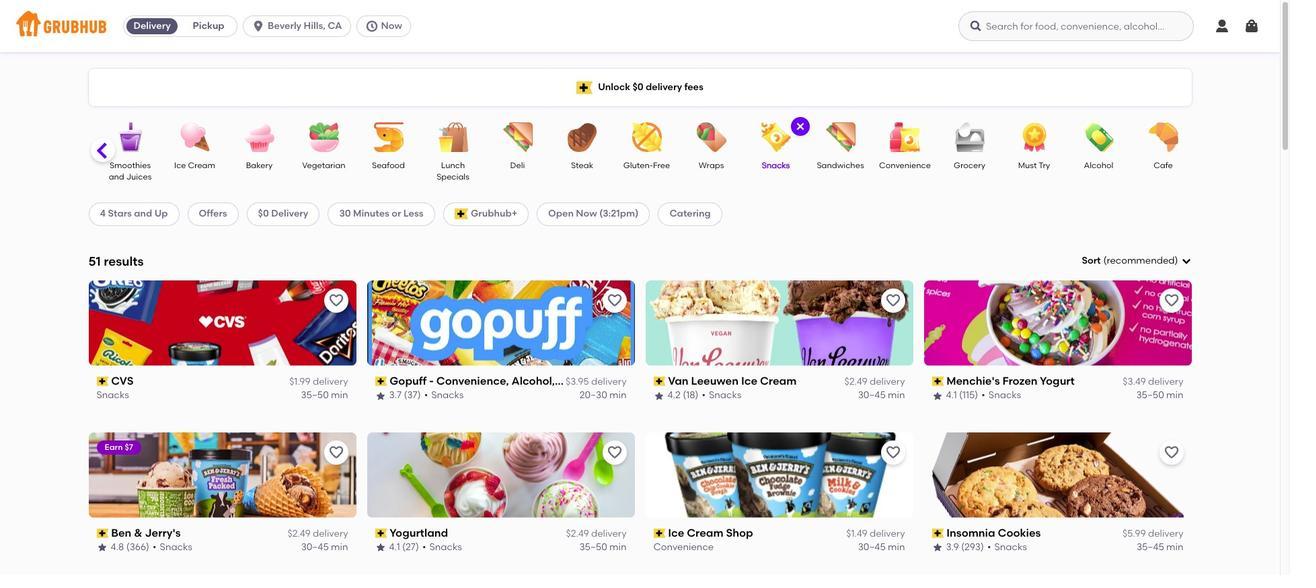 Task type: vqa. For each thing, say whether or not it's contained in the screenshot.


Task type: locate. For each thing, give the bounding box(es) containing it.
1 horizontal spatial $0
[[633, 81, 643, 93]]

snacks for menchie's frozen yogurt
[[989, 390, 1021, 401]]

2 horizontal spatial 35–50 min
[[1136, 390, 1183, 401]]

1 horizontal spatial 35–50
[[579, 542, 607, 553]]

or
[[392, 208, 401, 219]]

• for yogurt
[[982, 390, 985, 401]]

2 horizontal spatial cream
[[760, 374, 797, 387]]

delivery inside button
[[133, 20, 171, 32]]

0 vertical spatial and
[[109, 172, 124, 182]]

ca
[[328, 20, 342, 32]]

$3.49
[[1123, 376, 1146, 387]]

seafood image
[[365, 122, 412, 152]]

cream down ice cream image
[[188, 161, 215, 170]]

$3.49 delivery
[[1123, 376, 1183, 387]]

star icon image left 3.7
[[375, 390, 386, 401]]

star icon image for yogurtland
[[375, 542, 386, 553]]

3.7
[[389, 390, 402, 401]]

grubhub plus flag logo image left unlock
[[577, 81, 593, 94]]

None field
[[1082, 254, 1191, 268]]

0 vertical spatial delivery
[[133, 20, 171, 32]]

svg image inside beverly hills, ca button
[[252, 20, 265, 33]]

0 horizontal spatial 35–50
[[301, 390, 329, 401]]

save this restaurant button
[[324, 288, 348, 313], [602, 288, 627, 313], [881, 288, 905, 313], [1159, 288, 1183, 313], [324, 440, 348, 465], [602, 440, 627, 465], [881, 440, 905, 465], [1159, 440, 1183, 465]]

3.7 (37)
[[389, 390, 421, 401]]

2 horizontal spatial svg image
[[1214, 18, 1230, 34]]

1 horizontal spatial $2.49
[[566, 528, 589, 539]]

save this restaurant image for ice cream shop
[[885, 444, 901, 461]]

1 horizontal spatial cream
[[687, 526, 723, 539]]

0 horizontal spatial 35–50 min
[[301, 390, 348, 401]]

30–45 min
[[858, 390, 905, 401], [301, 542, 348, 553], [858, 542, 905, 553]]

1 horizontal spatial and
[[134, 208, 152, 219]]

star icon image left 3.9
[[932, 542, 943, 553]]

ben & jerry's logo image
[[88, 432, 356, 518]]

0 vertical spatial now
[[381, 20, 402, 32]]

save this restaurant button for ice cream shop
[[881, 440, 905, 465]]

cream
[[188, 161, 215, 170], [760, 374, 797, 387], [687, 526, 723, 539]]

svg image
[[1244, 18, 1260, 34], [365, 20, 378, 33], [795, 121, 805, 132], [1181, 256, 1191, 266]]

save this restaurant image for insomnia cookies
[[1163, 444, 1179, 461]]

0 vertical spatial ice
[[174, 161, 186, 170]]

gopuff - convenience, alcohol, & more logo image
[[367, 280, 635, 366]]

0 horizontal spatial cream
[[188, 161, 215, 170]]

snacks image
[[752, 122, 799, 152]]

35–45
[[1137, 542, 1164, 553]]

vegetarian
[[302, 161, 345, 170]]

delivery left 30
[[271, 208, 308, 219]]

now right open
[[576, 208, 597, 219]]

0 vertical spatial cream
[[188, 161, 215, 170]]

must try image
[[1011, 122, 1058, 152]]

and
[[109, 172, 124, 182], [134, 208, 152, 219]]

svg image inside now button
[[365, 20, 378, 33]]

unlock
[[598, 81, 630, 93]]

snacks for gopuff - convenience, alcohol, & more
[[431, 390, 464, 401]]

try
[[1039, 161, 1050, 170]]

grubhub plus flag logo image
[[577, 81, 593, 94], [454, 209, 468, 220]]

2 horizontal spatial $2.49
[[844, 376, 867, 387]]

delivery for yogurtland
[[591, 528, 627, 539]]

$2.49 delivery for jerry's
[[288, 528, 348, 539]]

0 horizontal spatial svg image
[[252, 20, 265, 33]]

51
[[88, 253, 101, 269]]

1 vertical spatial cream
[[760, 374, 797, 387]]

1 vertical spatial grubhub plus flag logo image
[[454, 209, 468, 220]]

• snacks for yogurt
[[982, 390, 1021, 401]]

now right ca at the top of page
[[381, 20, 402, 32]]

0 vertical spatial 4.1
[[946, 390, 957, 401]]

star icon image left 4.8
[[97, 542, 107, 553]]

2 horizontal spatial ice
[[741, 374, 757, 387]]

1 horizontal spatial 35–50 min
[[579, 542, 627, 553]]

1 horizontal spatial save this restaurant image
[[606, 444, 622, 461]]

1 vertical spatial 4.1
[[389, 542, 400, 553]]

steak
[[571, 161, 593, 170]]

0 horizontal spatial save this restaurant image
[[328, 292, 344, 309]]

35–50 min
[[301, 390, 348, 401], [1136, 390, 1183, 401], [579, 542, 627, 553]]

• snacks for ice
[[702, 390, 741, 401]]

20–30 min
[[580, 390, 627, 401]]

30–45 for ben & jerry's
[[301, 542, 329, 553]]

35–50 for yogurtland
[[579, 542, 607, 553]]

bakery
[[246, 161, 273, 170]]

and left the up
[[134, 208, 152, 219]]

delivery for ice cream shop
[[870, 528, 905, 539]]

snacks
[[762, 161, 790, 170], [97, 390, 129, 401], [431, 390, 464, 401], [709, 390, 741, 401], [989, 390, 1021, 401], [160, 542, 192, 553], [429, 542, 462, 553], [994, 542, 1027, 553]]

• snacks down the menchie's frozen yogurt
[[982, 390, 1021, 401]]

35–50 min for cvs
[[301, 390, 348, 401]]

$3.95
[[566, 376, 589, 387]]

deli image
[[494, 122, 541, 152]]

$2.49 for jerry's
[[288, 528, 310, 539]]

insomnia cookies logo image
[[924, 432, 1191, 518]]

snacks down yogurtland
[[429, 542, 462, 553]]

star icon image left 4.1 (115)
[[932, 390, 943, 401]]

snacks down the menchie's frozen yogurt
[[989, 390, 1021, 401]]

gluten-
[[623, 161, 653, 170]]

subscription pass image left cvs
[[97, 377, 108, 386]]

ice for ice cream
[[174, 161, 186, 170]]

$0 delivery
[[258, 208, 308, 219]]

min for ice cream shop
[[888, 542, 905, 553]]

0 horizontal spatial $2.49
[[288, 528, 310, 539]]

convenience
[[879, 161, 931, 170], [653, 542, 714, 553]]

save this restaurant image
[[328, 292, 344, 309], [885, 292, 901, 309], [606, 444, 622, 461]]

0 horizontal spatial now
[[381, 20, 402, 32]]

save this restaurant button for gopuff - convenience, alcohol, & more
[[602, 288, 627, 313]]

subscription pass image left gopuff
[[375, 377, 387, 386]]

yogurtland logo image
[[367, 432, 635, 518]]

• down jerry's
[[153, 542, 156, 553]]

lunch specials
[[437, 161, 469, 182]]

1 horizontal spatial &
[[557, 374, 566, 387]]

$5.99
[[1122, 528, 1146, 539]]

0 vertical spatial $0
[[633, 81, 643, 93]]

snacks down cvs
[[97, 390, 129, 401]]

must try
[[1018, 161, 1050, 170]]

snacks down jerry's
[[160, 542, 192, 553]]

ice cream image
[[171, 122, 218, 152]]

now button
[[356, 15, 416, 37]]

Search for food, convenience, alcohol... search field
[[958, 11, 1194, 41]]

delivery for insomnia cookies
[[1148, 528, 1183, 539]]

snacks down cookies
[[994, 542, 1027, 553]]

stars
[[108, 208, 132, 219]]

• snacks down leeuwen
[[702, 390, 741, 401]]

delivery for cvs
[[313, 376, 348, 387]]

earn
[[105, 442, 123, 452]]

subscription pass image left yogurtland
[[375, 529, 387, 538]]

star icon image for gopuff - convenience, alcohol, & more
[[375, 390, 386, 401]]

cream left shop
[[687, 526, 723, 539]]

$5.99 delivery
[[1122, 528, 1183, 539]]

0 vertical spatial grubhub plus flag logo image
[[577, 81, 593, 94]]

subscription pass image left menchie's
[[932, 377, 944, 386]]

•
[[424, 390, 428, 401], [702, 390, 706, 401], [982, 390, 985, 401], [153, 542, 156, 553], [422, 542, 426, 553], [987, 542, 991, 553]]

• snacks down yogurtland
[[422, 542, 462, 553]]

& left more
[[557, 374, 566, 387]]

• snacks
[[424, 390, 464, 401], [702, 390, 741, 401], [982, 390, 1021, 401], [153, 542, 192, 553], [422, 542, 462, 553], [987, 542, 1027, 553]]

earn $7
[[105, 442, 133, 452]]

0 horizontal spatial &
[[134, 526, 142, 539]]

ice cream
[[174, 161, 215, 170]]

open
[[548, 208, 574, 219]]

4.1 (115)
[[946, 390, 978, 401]]

2 horizontal spatial $2.49 delivery
[[844, 376, 905, 387]]

grubhub plus flag logo image left "grubhub+"
[[454, 209, 468, 220]]

delivery left pickup
[[133, 20, 171, 32]]

1 vertical spatial $0
[[258, 208, 269, 219]]

delivery for ben & jerry's
[[313, 528, 348, 539]]

svg image
[[1214, 18, 1230, 34], [252, 20, 265, 33], [969, 20, 983, 33]]

save this restaurant button for van leeuwen ice cream
[[881, 288, 905, 313]]

delivery
[[646, 81, 682, 93], [313, 376, 348, 387], [591, 376, 627, 387], [870, 376, 905, 387], [1148, 376, 1183, 387], [313, 528, 348, 539], [591, 528, 627, 539], [870, 528, 905, 539], [1148, 528, 1183, 539]]

• right (115)
[[982, 390, 985, 401]]

star icon image for van leeuwen ice cream
[[653, 390, 664, 401]]

$0 down bakery at the top
[[258, 208, 269, 219]]

4.1
[[946, 390, 957, 401], [389, 542, 400, 553]]

steak image
[[559, 122, 606, 152]]

beverly
[[268, 20, 301, 32]]

4.2
[[668, 390, 681, 401]]

$2.49 for ice
[[844, 376, 867, 387]]

specials
[[437, 172, 469, 182]]

star icon image
[[375, 390, 386, 401], [653, 390, 664, 401], [932, 390, 943, 401], [97, 542, 107, 553], [375, 542, 386, 553], [932, 542, 943, 553]]

1 horizontal spatial ice
[[668, 526, 684, 539]]

1 horizontal spatial grubhub plus flag logo image
[[577, 81, 593, 94]]

ice right leeuwen
[[741, 374, 757, 387]]

1 vertical spatial &
[[134, 526, 142, 539]]

alcohol,
[[512, 374, 555, 387]]

$0
[[633, 81, 643, 93], [258, 208, 269, 219]]

min for yogurtland
[[609, 542, 627, 553]]

convenience image
[[881, 122, 929, 152]]

$0 right unlock
[[633, 81, 643, 93]]

lunch specials image
[[429, 122, 477, 152]]

ice down ice cream image
[[174, 161, 186, 170]]

30–45
[[858, 390, 886, 401], [301, 542, 329, 553], [858, 542, 886, 553]]

snacks down - on the left bottom
[[431, 390, 464, 401]]

1 vertical spatial delivery
[[271, 208, 308, 219]]

0 horizontal spatial and
[[109, 172, 124, 182]]

subscription pass image left insomnia
[[932, 529, 944, 538]]

cvs
[[111, 374, 134, 387]]

subscription pass image for van leeuwen ice cream
[[653, 377, 665, 386]]

1 horizontal spatial subscription pass image
[[375, 377, 387, 386]]

0 horizontal spatial subscription pass image
[[97, 529, 108, 538]]

• snacks down - on the left bottom
[[424, 390, 464, 401]]

ice left shop
[[668, 526, 684, 539]]

save this restaurant image for yogurtland
[[606, 444, 622, 461]]

cream for ice cream
[[188, 161, 215, 170]]

• snacks down jerry's
[[153, 542, 192, 553]]

• right (18)
[[702, 390, 706, 401]]

3.9
[[946, 542, 959, 553]]

4.1 for yogurtland
[[389, 542, 400, 553]]

• snacks for convenience,
[[424, 390, 464, 401]]

2 horizontal spatial subscription pass image
[[653, 377, 665, 386]]

must
[[1018, 161, 1037, 170]]

snacks down van leeuwen ice cream
[[709, 390, 741, 401]]

min for ben & jerry's
[[331, 542, 348, 553]]

0 horizontal spatial $2.49 delivery
[[288, 528, 348, 539]]

delivery for van leeuwen ice cream
[[870, 376, 905, 387]]

subscription pass image
[[97, 377, 108, 386], [932, 377, 944, 386], [375, 529, 387, 538], [653, 529, 665, 538], [932, 529, 944, 538]]

ice for ice cream shop
[[668, 526, 684, 539]]

subscription pass image left van
[[653, 377, 665, 386]]

$2.49 delivery
[[844, 376, 905, 387], [288, 528, 348, 539], [566, 528, 627, 539]]

star icon image for ben & jerry's
[[97, 542, 107, 553]]

snacks for yogurtland
[[429, 542, 462, 553]]

(366)
[[126, 542, 149, 553]]

2 vertical spatial ice
[[668, 526, 684, 539]]

• right (37)
[[424, 390, 428, 401]]

ice
[[174, 161, 186, 170], [741, 374, 757, 387], [668, 526, 684, 539]]

subscription pass image left ben
[[97, 529, 108, 538]]

2 vertical spatial cream
[[687, 526, 723, 539]]

&
[[557, 374, 566, 387], [134, 526, 142, 539]]

30–45 min for ben & jerry's
[[301, 542, 348, 553]]

0 horizontal spatial grubhub plus flag logo image
[[454, 209, 468, 220]]

$1.99 delivery
[[289, 376, 348, 387]]

2 horizontal spatial save this restaurant image
[[885, 292, 901, 309]]

star icon image left 4.2
[[653, 390, 664, 401]]

grocery image
[[946, 122, 993, 152]]

convenience down convenience image
[[879, 161, 931, 170]]

4 stars and up
[[100, 208, 168, 219]]

cream for ice cream shop
[[687, 526, 723, 539]]

min for gopuff - convenience, alcohol, & more
[[609, 390, 627, 401]]

recommended
[[1107, 255, 1175, 266]]

subscription pass image for yogurtland
[[375, 529, 387, 538]]

subscription pass image
[[375, 377, 387, 386], [653, 377, 665, 386], [97, 529, 108, 538]]

• snacks down cookies
[[987, 542, 1027, 553]]

min
[[331, 390, 348, 401], [609, 390, 627, 401], [888, 390, 905, 401], [1166, 390, 1183, 401], [331, 542, 348, 553], [609, 542, 627, 553], [888, 542, 905, 553], [1166, 542, 1183, 553]]

0 horizontal spatial ice
[[174, 161, 186, 170]]

ice cream shop logo image
[[645, 432, 913, 518]]

1 horizontal spatial 4.1
[[946, 390, 957, 401]]

0 horizontal spatial convenience
[[653, 542, 714, 553]]

cvs logo image
[[88, 280, 356, 366]]

• right (27)
[[422, 542, 426, 553]]

35–50 min for yogurtland
[[579, 542, 627, 553]]

star icon image for menchie's frozen yogurt
[[932, 390, 943, 401]]

and inside smoothies and juices
[[109, 172, 124, 182]]

1 vertical spatial and
[[134, 208, 152, 219]]

0 vertical spatial convenience
[[879, 161, 931, 170]]

insomnia
[[946, 526, 995, 539]]

convenience down ice cream shop
[[653, 542, 714, 553]]

4.8
[[111, 542, 124, 553]]

& up (366)
[[134, 526, 142, 539]]

4.1 left (27)
[[389, 542, 400, 553]]

subscription pass image left ice cream shop
[[653, 529, 665, 538]]

1 horizontal spatial $2.49 delivery
[[566, 528, 627, 539]]

3.9 (293)
[[946, 542, 984, 553]]

0 horizontal spatial delivery
[[133, 20, 171, 32]]

1 vertical spatial now
[[576, 208, 597, 219]]

save this restaurant image
[[606, 292, 622, 309], [1163, 292, 1179, 309], [328, 444, 344, 461], [885, 444, 901, 461], [1163, 444, 1179, 461]]

cream down van leeuwen ice cream logo
[[760, 374, 797, 387]]

subscription pass image for menchie's frozen yogurt
[[932, 377, 944, 386]]

2 horizontal spatial 35–50
[[1136, 390, 1164, 401]]

1 horizontal spatial convenience
[[879, 161, 931, 170]]

snacks for insomnia cookies
[[994, 542, 1027, 553]]

and down the smoothies
[[109, 172, 124, 182]]

gopuff - convenience, alcohol, & more
[[390, 374, 595, 387]]

seafood
[[372, 161, 405, 170]]

0 vertical spatial &
[[557, 374, 566, 387]]

0 horizontal spatial 4.1
[[389, 542, 400, 553]]

star icon image left 4.1 (27) on the left of page
[[375, 542, 386, 553]]

ben
[[111, 526, 131, 539]]

4.1 left (115)
[[946, 390, 957, 401]]



Task type: describe. For each thing, give the bounding box(es) containing it.
(18)
[[683, 390, 698, 401]]

30 minutes or less
[[339, 208, 424, 219]]

(27)
[[402, 542, 419, 553]]

menchie's frozen yogurt
[[946, 374, 1075, 387]]

cafe image
[[1140, 122, 1187, 152]]

subscription pass image for insomnia cookies
[[932, 529, 944, 538]]

subscription pass image for ben & jerry's
[[97, 529, 108, 538]]

• down the insomnia cookies
[[987, 542, 991, 553]]

• for ice
[[702, 390, 706, 401]]

ice cream shop
[[668, 526, 753, 539]]

delivery for menchie's frozen yogurt
[[1148, 376, 1183, 387]]

gluten-free
[[623, 161, 670, 170]]

free
[[653, 161, 670, 170]]

minutes
[[353, 208, 389, 219]]

(293)
[[961, 542, 984, 553]]

grubhub plus flag logo image for unlock $0 delivery fees
[[577, 81, 593, 94]]

save this restaurant image for menchie's frozen yogurt
[[1163, 292, 1179, 309]]

jerry's
[[145, 526, 181, 539]]

save this restaurant button for cvs
[[324, 288, 348, 313]]

$1.49 delivery
[[846, 528, 905, 539]]

alcohol
[[1084, 161, 1113, 170]]

pickup
[[193, 20, 224, 32]]

yogurt
[[1040, 374, 1075, 387]]

open now (3:21pm)
[[548, 208, 639, 219]]

hills,
[[304, 20, 325, 32]]

$7
[[125, 442, 133, 452]]

min for menchie's frozen yogurt
[[1166, 390, 1183, 401]]

(3:21pm)
[[599, 208, 639, 219]]

juices
[[126, 172, 152, 182]]

min for cvs
[[331, 390, 348, 401]]

$1.49
[[846, 528, 867, 539]]

)
[[1175, 255, 1178, 266]]

• snacks for jerry's
[[153, 542, 192, 553]]

30–45 for van leeuwen ice cream
[[858, 390, 886, 401]]

shop
[[726, 526, 753, 539]]

gluten free image
[[623, 122, 670, 152]]

subscription pass image for gopuff - convenience, alcohol, & more
[[375, 377, 387, 386]]

1 vertical spatial ice
[[741, 374, 757, 387]]

van leeuwen ice cream
[[668, 374, 797, 387]]

cafe
[[1154, 161, 1173, 170]]

20–30
[[580, 390, 607, 401]]

pickup button
[[180, 15, 237, 37]]

frozen
[[1002, 374, 1038, 387]]

less
[[403, 208, 424, 219]]

up
[[154, 208, 168, 219]]

catering
[[669, 208, 711, 219]]

vegetarian image
[[300, 122, 347, 152]]

4.8 (366)
[[111, 542, 149, 553]]

menchie's
[[946, 374, 1000, 387]]

subscription pass image for ice cream shop
[[653, 529, 665, 538]]

alcohol image
[[1075, 122, 1122, 152]]

0 horizontal spatial $0
[[258, 208, 269, 219]]

ben & jerry's
[[111, 526, 181, 539]]

gopuff
[[390, 374, 427, 387]]

4
[[100, 208, 106, 219]]

sandwiches image
[[817, 122, 864, 152]]

30
[[339, 208, 351, 219]]

(
[[1103, 255, 1107, 266]]

offers
[[199, 208, 227, 219]]

snacks down the snacks image
[[762, 161, 790, 170]]

subscription pass image for cvs
[[97, 377, 108, 386]]

leeuwen
[[691, 374, 739, 387]]

none field containing sort
[[1082, 254, 1191, 268]]

save this restaurant image for cvs
[[328, 292, 344, 309]]

delivery for gopuff - convenience, alcohol, & more
[[591, 376, 627, 387]]

• for convenience,
[[424, 390, 428, 401]]

30–45 min for van leeuwen ice cream
[[858, 390, 905, 401]]

1 horizontal spatial delivery
[[271, 208, 308, 219]]

svg image inside field
[[1181, 256, 1191, 266]]

grubhub+
[[471, 208, 517, 219]]

min for insomnia cookies
[[1166, 542, 1183, 553]]

1 horizontal spatial svg image
[[969, 20, 983, 33]]

4.1 for menchie's frozen yogurt
[[946, 390, 957, 401]]

30–45 min for ice cream shop
[[858, 542, 905, 553]]

sort ( recommended )
[[1082, 255, 1178, 266]]

sort
[[1082, 255, 1101, 266]]

4.2 (18)
[[668, 390, 698, 401]]

35–45 min
[[1137, 542, 1183, 553]]

now inside button
[[381, 20, 402, 32]]

save this restaurant button for yogurtland
[[602, 440, 627, 465]]

results
[[104, 253, 144, 269]]

(37)
[[404, 390, 421, 401]]

35–50 for menchie's frozen yogurt
[[1136, 390, 1164, 401]]

wraps
[[699, 161, 724, 170]]

4.1 (27)
[[389, 542, 419, 553]]

van leeuwen ice cream logo image
[[645, 280, 913, 366]]

more
[[568, 374, 595, 387]]

snacks for van leeuwen ice cream
[[709, 390, 741, 401]]

$3.95 delivery
[[566, 376, 627, 387]]

unlock $0 delivery fees
[[598, 81, 703, 93]]

30–45 for ice cream shop
[[858, 542, 886, 553]]

lunch
[[441, 161, 465, 170]]

sandwiches
[[817, 161, 864, 170]]

delivery button
[[124, 15, 180, 37]]

35–50 for cvs
[[301, 390, 329, 401]]

1 horizontal spatial now
[[576, 208, 597, 219]]

smoothies and juices
[[109, 161, 152, 182]]

$1.99
[[289, 376, 310, 387]]

convenience,
[[436, 374, 509, 387]]

beverly hills, ca
[[268, 20, 342, 32]]

save this restaurant button for insomnia cookies
[[1159, 440, 1183, 465]]

35–50 min for menchie's frozen yogurt
[[1136, 390, 1183, 401]]

(115)
[[959, 390, 978, 401]]

grubhub plus flag logo image for grubhub+
[[454, 209, 468, 220]]

smoothies and juices image
[[107, 122, 154, 152]]

save this restaurant button for menchie's frozen yogurt
[[1159, 288, 1183, 313]]

smoothies
[[110, 161, 151, 170]]

van
[[668, 374, 688, 387]]

deli
[[510, 161, 525, 170]]

yogurtland
[[390, 526, 448, 539]]

$2.49 delivery for ice
[[844, 376, 905, 387]]

wraps image
[[688, 122, 735, 152]]

min for van leeuwen ice cream
[[888, 390, 905, 401]]

star icon image for insomnia cookies
[[932, 542, 943, 553]]

save this restaurant image for van leeuwen ice cream
[[885, 292, 901, 309]]

save this restaurant image for gopuff - convenience, alcohol, & more
[[606, 292, 622, 309]]

grocery
[[954, 161, 985, 170]]

cookies
[[998, 526, 1041, 539]]

• for jerry's
[[153, 542, 156, 553]]

beverly hills, ca button
[[243, 15, 356, 37]]

bakery image
[[236, 122, 283, 152]]

-
[[429, 374, 434, 387]]

main navigation navigation
[[0, 0, 1280, 52]]

shakes image
[[42, 122, 89, 152]]

fees
[[684, 81, 703, 93]]

snacks for ben & jerry's
[[160, 542, 192, 553]]

menchie's frozen yogurt logo image
[[924, 280, 1191, 366]]

1 vertical spatial convenience
[[653, 542, 714, 553]]



